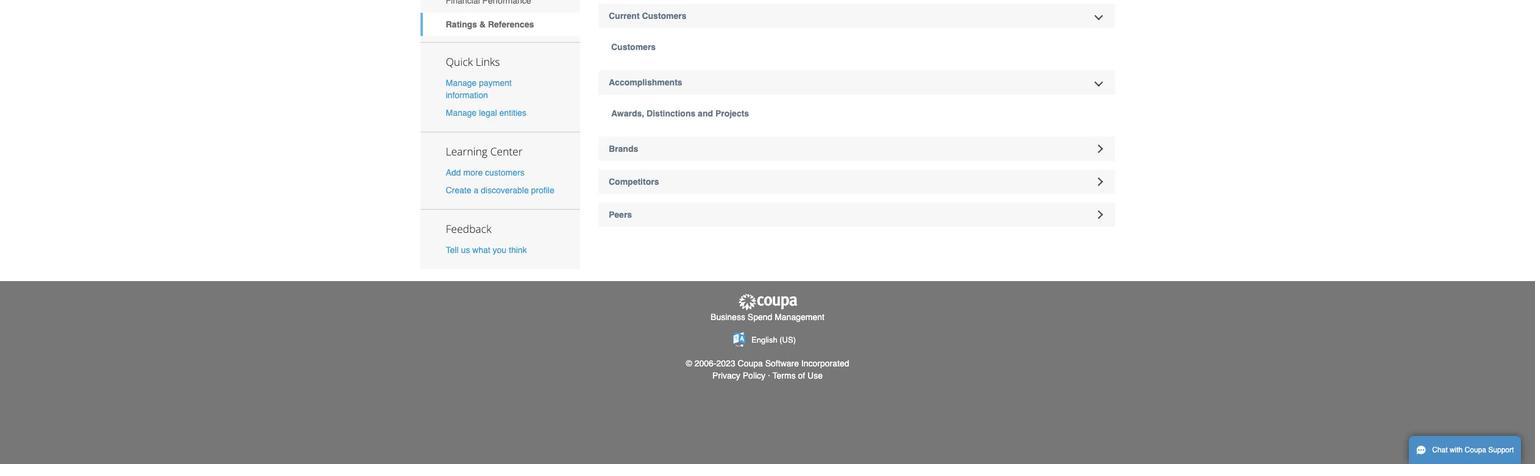 Task type: vqa. For each thing, say whether or not it's contained in the screenshot.
Search icon
no



Task type: describe. For each thing, give the bounding box(es) containing it.
tell us what you think button
[[446, 244, 527, 256]]

learning center
[[446, 144, 523, 158]]

customers
[[485, 168, 525, 177]]

manage for manage legal entities
[[446, 108, 477, 118]]

peers heading
[[599, 202, 1116, 227]]

current customers button
[[599, 4, 1116, 28]]

distinctions
[[647, 109, 696, 118]]

privacy policy
[[713, 371, 766, 381]]

use
[[808, 371, 823, 381]]

legal
[[479, 108, 497, 118]]

privacy policy link
[[713, 371, 766, 381]]

manage payment information
[[446, 78, 512, 100]]

competitors
[[609, 177, 659, 187]]

current customers heading
[[599, 4, 1116, 28]]

tell
[[446, 245, 459, 255]]

create a discoverable profile
[[446, 186, 555, 195]]

links
[[476, 54, 500, 69]]

chat with coupa support button
[[1410, 436, 1522, 464]]

coupa inside chat with coupa support button
[[1466, 446, 1487, 454]]

spend
[[748, 312, 773, 322]]

incorporated
[[802, 359, 850, 368]]

awards, distinctions and projects
[[612, 109, 749, 118]]

brands
[[609, 144, 639, 154]]

quick
[[446, 54, 473, 69]]

customers inside dropdown button
[[642, 11, 687, 21]]

© 2006-2023 coupa software incorporated
[[686, 359, 850, 368]]

current
[[609, 11, 640, 21]]

privacy
[[713, 371, 741, 381]]

discoverable
[[481, 186, 529, 195]]

more
[[464, 168, 483, 177]]

manage for manage payment information
[[446, 78, 477, 88]]

chat
[[1433, 446, 1448, 454]]

business spend management
[[711, 312, 825, 322]]

add
[[446, 168, 461, 177]]

think
[[509, 245, 527, 255]]

&
[[480, 19, 486, 29]]

competitors heading
[[599, 170, 1116, 194]]

competitors button
[[599, 170, 1116, 194]]

profile
[[531, 186, 555, 195]]

tell us what you think
[[446, 245, 527, 255]]

manage legal entities link
[[446, 108, 527, 118]]

(us)
[[780, 335, 796, 344]]

management
[[775, 312, 825, 322]]

brands heading
[[599, 137, 1116, 161]]

ratings & references
[[446, 19, 534, 29]]

0 vertical spatial coupa
[[738, 359, 763, 368]]

accomplishments
[[609, 77, 683, 87]]



Task type: locate. For each thing, give the bounding box(es) containing it.
english (us)
[[752, 335, 796, 344]]

terms of use link
[[773, 371, 823, 381]]

manage legal entities
[[446, 108, 527, 118]]

0 horizontal spatial coupa
[[738, 359, 763, 368]]

2 manage from the top
[[446, 108, 477, 118]]

customers down current on the top left
[[612, 42, 656, 52]]

accomplishments heading
[[599, 70, 1116, 95]]

manage down information
[[446, 108, 477, 118]]

coupa supplier portal image
[[737, 293, 798, 311]]

1 vertical spatial coupa
[[1466, 446, 1487, 454]]

projects
[[716, 109, 749, 118]]

payment
[[479, 78, 512, 88]]

coupa up policy
[[738, 359, 763, 368]]

center
[[491, 144, 523, 158]]

current customers
[[609, 11, 687, 21]]

1 horizontal spatial coupa
[[1466, 446, 1487, 454]]

create
[[446, 186, 472, 195]]

create a discoverable profile link
[[446, 186, 555, 195]]

learning
[[446, 144, 488, 158]]

ratings
[[446, 19, 477, 29]]

references
[[488, 19, 534, 29]]

business
[[711, 312, 746, 322]]

us
[[461, 245, 470, 255]]

entities
[[500, 108, 527, 118]]

with
[[1451, 446, 1464, 454]]

0 vertical spatial customers
[[642, 11, 687, 21]]

what
[[473, 245, 491, 255]]

and
[[698, 109, 713, 118]]

1 vertical spatial customers
[[612, 42, 656, 52]]

2023
[[717, 359, 736, 368]]

manage payment information link
[[446, 78, 512, 100]]

terms of use
[[773, 371, 823, 381]]

feedback
[[446, 221, 492, 236]]

accomplishments button
[[599, 70, 1116, 95]]

2006-
[[695, 359, 717, 368]]

ratings & references link
[[420, 13, 580, 36]]

policy
[[743, 371, 766, 381]]

terms
[[773, 371, 796, 381]]

quick links
[[446, 54, 500, 69]]

peers
[[609, 210, 632, 220]]

you
[[493, 245, 507, 255]]

chat with coupa support
[[1433, 446, 1515, 454]]

customers right current on the top left
[[642, 11, 687, 21]]

manage inside the manage payment information
[[446, 78, 477, 88]]

support
[[1489, 446, 1515, 454]]

brands button
[[599, 137, 1116, 161]]

software
[[766, 359, 799, 368]]

coupa
[[738, 359, 763, 368], [1466, 446, 1487, 454]]

of
[[798, 371, 806, 381]]

manage up information
[[446, 78, 477, 88]]

©
[[686, 359, 693, 368]]

a
[[474, 186, 479, 195]]

customers
[[642, 11, 687, 21], [612, 42, 656, 52]]

1 manage from the top
[[446, 78, 477, 88]]

add more customers
[[446, 168, 525, 177]]

peers button
[[599, 202, 1116, 227]]

information
[[446, 90, 488, 100]]

english
[[752, 335, 778, 344]]

0 vertical spatial manage
[[446, 78, 477, 88]]

1 vertical spatial manage
[[446, 108, 477, 118]]

coupa right with
[[1466, 446, 1487, 454]]

awards,
[[612, 109, 645, 118]]

manage
[[446, 78, 477, 88], [446, 108, 477, 118]]

add more customers link
[[446, 168, 525, 177]]



